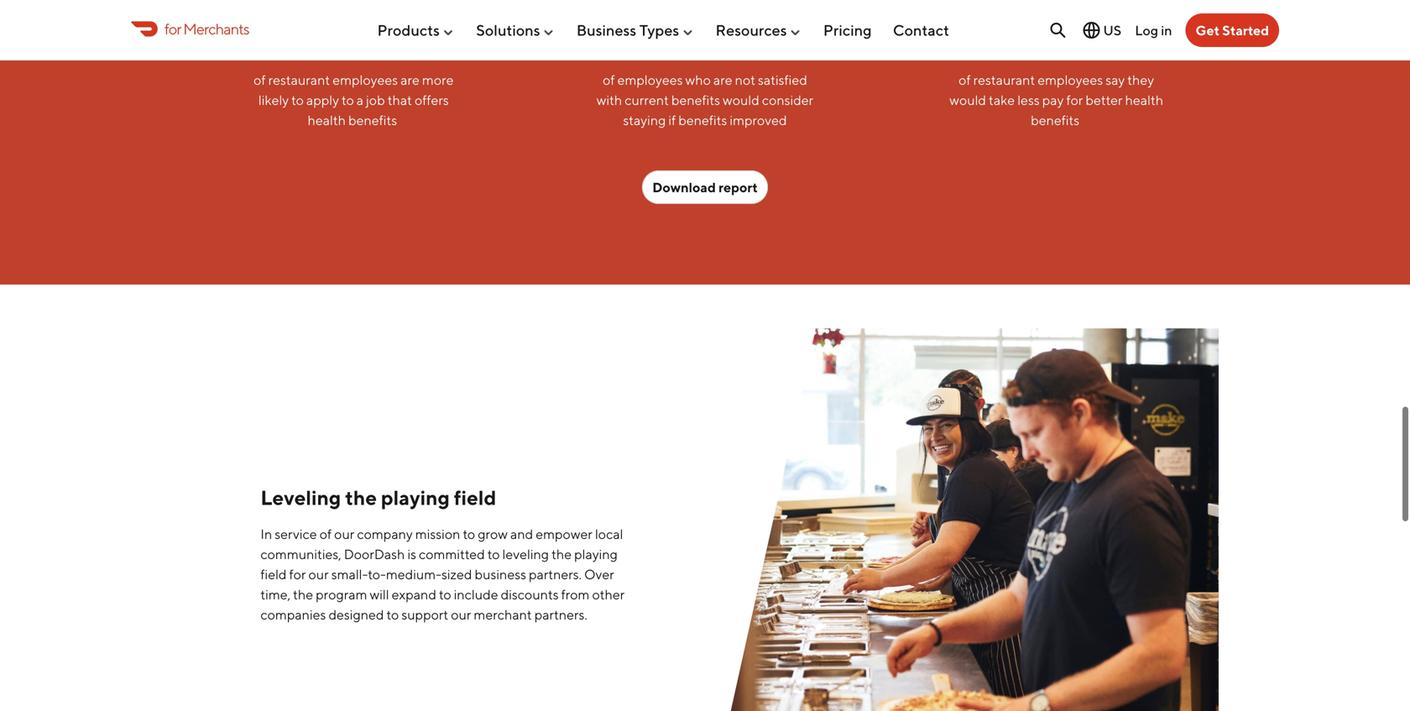 Task type: describe. For each thing, give the bounding box(es) containing it.
us
[[1104, 22, 1122, 38]]

leveling
[[261, 486, 341, 510]]

committed
[[419, 546, 485, 562]]

better
[[1086, 92, 1123, 108]]

a
[[357, 92, 364, 108]]

likely
[[258, 92, 289, 108]]

of employees who are not satisfied with current benefits would consider staying if benefits improved
[[597, 72, 814, 128]]

benefits down the who
[[672, 92, 720, 108]]

to down sized
[[439, 587, 451, 602]]

report
[[719, 179, 758, 195]]

download
[[653, 179, 716, 195]]

less
[[1018, 92, 1040, 108]]

to left grow
[[463, 526, 475, 542]]

program
[[316, 587, 367, 602]]

benefits inside of restaurant employees are more likely to apply to a job that offers health benefits
[[348, 112, 397, 128]]

to-
[[368, 566, 386, 582]]

employees inside 'of employees who are not satisfied with current benefits would consider staying if benefits improved'
[[618, 72, 683, 88]]

to down grow
[[488, 546, 500, 562]]

0 horizontal spatial the
[[293, 587, 313, 602]]

from
[[561, 587, 590, 602]]

satisfied
[[758, 72, 808, 88]]

business
[[475, 566, 526, 582]]

merchant
[[474, 607, 532, 623]]

for inside in service of our company mission to grow and empower local communities, doordash is committed to leveling the playing field for our small-to-medium-sized business partners. over time, the program will expand to include discounts from other companies designed to support our  merchant partners.
[[289, 566, 306, 582]]

improved
[[730, 112, 787, 128]]

field inside in service of our company mission to grow and empower local communities, doordash is committed to leveling the playing field for our small-to-medium-sized business partners. over time, the program will expand to include discounts from other companies designed to support our  merchant partners.
[[261, 566, 287, 582]]

contact
[[893, 21, 950, 39]]

get
[[1196, 22, 1220, 38]]

current
[[625, 92, 669, 108]]

get started
[[1196, 22, 1269, 38]]

leveling
[[503, 546, 549, 562]]

log
[[1135, 22, 1159, 38]]

medium-
[[386, 566, 442, 582]]

is
[[408, 546, 416, 562]]

0 vertical spatial field
[[454, 486, 496, 510]]

business types link
[[577, 14, 695, 46]]

are for 66%
[[401, 72, 420, 88]]

other
[[592, 587, 625, 602]]

business
[[577, 21, 637, 39]]

support
[[402, 607, 448, 623]]

who
[[686, 72, 711, 88]]

log in
[[1135, 22, 1172, 38]]

of for 38%
[[959, 72, 971, 88]]

get started button
[[1186, 13, 1279, 47]]

health inside of restaurant employees are more likely to apply to a job that offers health benefits
[[308, 112, 346, 128]]

merchants
[[183, 20, 249, 38]]

more
[[422, 72, 454, 88]]

in
[[261, 526, 272, 542]]

company
[[357, 526, 413, 542]]

benefits right "if" in the left top of the page
[[679, 112, 727, 128]]

grow
[[478, 526, 508, 542]]

staying
[[623, 112, 666, 128]]

leveling the playing field
[[261, 486, 496, 510]]

of restaurant employees say they would take less pay for better health benefits
[[950, 72, 1164, 128]]

resources link
[[716, 14, 802, 46]]



Task type: locate. For each thing, give the bounding box(es) containing it.
service
[[275, 526, 317, 542]]

to left 'a'
[[342, 92, 354, 108]]

partners. down from
[[535, 607, 587, 623]]

our down include
[[451, 607, 471, 623]]

restaurant for 66%
[[268, 72, 330, 88]]

employees inside of restaurant employees say they would take less pay for better health benefits
[[1038, 72, 1103, 88]]

solutions link
[[476, 14, 555, 46]]

for down the communities,
[[289, 566, 306, 582]]

and
[[510, 526, 533, 542]]

our
[[334, 526, 355, 542], [309, 566, 329, 582], [451, 607, 471, 623]]

log in link
[[1135, 22, 1172, 38]]

0 vertical spatial partners.
[[529, 566, 582, 582]]

1 horizontal spatial are
[[714, 72, 733, 88]]

restaurant
[[268, 72, 330, 88], [974, 72, 1035, 88]]

not
[[735, 72, 756, 88]]

they
[[1128, 72, 1155, 88]]

benefits down the pay
[[1031, 112, 1080, 128]]

1 vertical spatial playing
[[574, 546, 618, 562]]

time,
[[261, 587, 291, 602]]

1 vertical spatial partners.
[[535, 607, 587, 623]]

are
[[401, 72, 420, 88], [714, 72, 733, 88]]

of inside 'of employees who are not satisfied with current benefits would consider staying if benefits improved'
[[603, 72, 615, 88]]

say
[[1106, 72, 1125, 88]]

0 horizontal spatial would
[[723, 92, 760, 108]]

are up that
[[401, 72, 420, 88]]

2 vertical spatial for
[[289, 566, 306, 582]]

the up companies
[[293, 587, 313, 602]]

restaurant inside of restaurant employees say they would take less pay for better health benefits
[[974, 72, 1035, 88]]

playing inside in service of our company mission to grow and empower local communities, doordash is committed to leveling the playing field for our small-to-medium-sized business partners. over time, the program will expand to include discounts from other companies designed to support our  merchant partners.
[[574, 546, 618, 562]]

would down not
[[723, 92, 760, 108]]

local
[[595, 526, 623, 542]]

business types
[[577, 21, 679, 39]]

contact link
[[893, 14, 950, 46]]

66%
[[309, 5, 398, 57]]

2 horizontal spatial for
[[1067, 92, 1083, 108]]

for merchants
[[165, 20, 249, 38]]

1 horizontal spatial employees
[[618, 72, 683, 88]]

of for 66%
[[254, 72, 266, 88]]

restaurant inside of restaurant employees are more likely to apply to a job that offers health benefits
[[268, 72, 330, 88]]

to down will
[[387, 607, 399, 623]]

doordash
[[344, 546, 405, 562]]

for left merchants
[[165, 20, 181, 38]]

restaurant up take
[[974, 72, 1035, 88]]

restaurant for 38%
[[974, 72, 1035, 88]]

0 vertical spatial playing
[[381, 486, 450, 510]]

1 horizontal spatial restaurant
[[974, 72, 1035, 88]]

1 horizontal spatial our
[[334, 526, 355, 542]]

38%
[[1013, 5, 1100, 57]]

0 horizontal spatial field
[[261, 566, 287, 582]]

companies
[[261, 607, 326, 623]]

for merchants link
[[131, 17, 249, 40]]

2 horizontal spatial our
[[451, 607, 471, 623]]

health down 'they' on the right of the page
[[1125, 92, 1164, 108]]

to
[[291, 92, 304, 108], [342, 92, 354, 108], [463, 526, 475, 542], [488, 546, 500, 562], [439, 587, 451, 602], [387, 607, 399, 623]]

resources
[[716, 21, 787, 39]]

employees up the pay
[[1038, 72, 1103, 88]]

1 horizontal spatial would
[[950, 92, 987, 108]]

started
[[1223, 22, 1269, 38]]

would left take
[[950, 92, 987, 108]]

playing
[[381, 486, 450, 510], [574, 546, 618, 562]]

2 vertical spatial our
[[451, 607, 471, 623]]

health inside of restaurant employees say they would take less pay for better health benefits
[[1125, 92, 1164, 108]]

86%
[[661, 5, 750, 57]]

for inside of restaurant employees say they would take less pay for better health benefits
[[1067, 92, 1083, 108]]

benefits
[[672, 92, 720, 108], [348, 112, 397, 128], [679, 112, 727, 128], [1031, 112, 1080, 128]]

designed
[[329, 607, 384, 623]]

pricing
[[824, 21, 872, 39]]

partners.
[[529, 566, 582, 582], [535, 607, 587, 623]]

restaurant up apply
[[268, 72, 330, 88]]

of inside in service of our company mission to grow and empower local communities, doordash is committed to leveling the playing field for our small-to-medium-sized business partners. over time, the program will expand to include discounts from other companies designed to support our  merchant partners.
[[320, 526, 332, 542]]

benefits inside of restaurant employees say they would take less pay for better health benefits
[[1031, 112, 1080, 128]]

pizza makers image
[[715, 328, 1219, 711]]

communities,
[[261, 546, 341, 562]]

3 employees from the left
[[1038, 72, 1103, 88]]

download report link
[[642, 171, 768, 204]]

1 vertical spatial our
[[309, 566, 329, 582]]

if
[[669, 112, 676, 128]]

job
[[366, 92, 385, 108]]

download report
[[653, 179, 758, 195]]

for right the pay
[[1067, 92, 1083, 108]]

in
[[1161, 22, 1172, 38]]

small-
[[331, 566, 368, 582]]

our up doordash at bottom
[[334, 526, 355, 542]]

0 horizontal spatial our
[[309, 566, 329, 582]]

pricing link
[[824, 14, 872, 46]]

include
[[454, 587, 498, 602]]

products link
[[377, 14, 455, 46]]

are for 86%
[[714, 72, 733, 88]]

for
[[165, 20, 181, 38], [1067, 92, 1083, 108], [289, 566, 306, 582]]

with
[[597, 92, 622, 108]]

employees for 66%
[[333, 72, 398, 88]]

products
[[377, 21, 440, 39]]

would
[[723, 92, 760, 108], [950, 92, 987, 108]]

playing up mission
[[381, 486, 450, 510]]

0 vertical spatial our
[[334, 526, 355, 542]]

in service of our company mission to grow and empower local communities, doordash is committed to leveling the playing field for our small-to-medium-sized business partners. over time, the program will expand to include discounts from other companies designed to support our  merchant partners.
[[261, 526, 625, 623]]

employees for 38%
[[1038, 72, 1103, 88]]

mission
[[415, 526, 460, 542]]

2 would from the left
[[950, 92, 987, 108]]

our down the communities,
[[309, 566, 329, 582]]

1 vertical spatial the
[[552, 546, 572, 562]]

0 horizontal spatial playing
[[381, 486, 450, 510]]

will
[[370, 587, 389, 602]]

pay
[[1043, 92, 1064, 108]]

0 vertical spatial for
[[165, 20, 181, 38]]

would inside 'of employees who are not satisfied with current benefits would consider staying if benefits improved'
[[723, 92, 760, 108]]

discounts
[[501, 587, 559, 602]]

employees up current
[[618, 72, 683, 88]]

take
[[989, 92, 1015, 108]]

0 vertical spatial the
[[345, 486, 377, 510]]

1 are from the left
[[401, 72, 420, 88]]

would inside of restaurant employees say they would take less pay for better health benefits
[[950, 92, 987, 108]]

1 horizontal spatial the
[[345, 486, 377, 510]]

the
[[345, 486, 377, 510], [552, 546, 572, 562], [293, 587, 313, 602]]

1 horizontal spatial playing
[[574, 546, 618, 562]]

field up grow
[[454, 486, 496, 510]]

field
[[454, 486, 496, 510], [261, 566, 287, 582]]

health down apply
[[308, 112, 346, 128]]

0 horizontal spatial restaurant
[[268, 72, 330, 88]]

partners. up from
[[529, 566, 582, 582]]

2 employees from the left
[[618, 72, 683, 88]]

expand
[[392, 587, 437, 602]]

1 vertical spatial for
[[1067, 92, 1083, 108]]

1 horizontal spatial for
[[289, 566, 306, 582]]

0 vertical spatial health
[[1125, 92, 1164, 108]]

apply
[[306, 92, 339, 108]]

2 horizontal spatial employees
[[1038, 72, 1103, 88]]

1 vertical spatial field
[[261, 566, 287, 582]]

employees
[[333, 72, 398, 88], [618, 72, 683, 88], [1038, 72, 1103, 88]]

the up company
[[345, 486, 377, 510]]

0 horizontal spatial are
[[401, 72, 420, 88]]

field up time,
[[261, 566, 287, 582]]

are inside of restaurant employees are more likely to apply to a job that offers health benefits
[[401, 72, 420, 88]]

1 horizontal spatial field
[[454, 486, 496, 510]]

that
[[388, 92, 412, 108]]

of inside of restaurant employees say they would take less pay for better health benefits
[[959, 72, 971, 88]]

of inside of restaurant employees are more likely to apply to a job that offers health benefits
[[254, 72, 266, 88]]

over
[[584, 566, 614, 582]]

0 horizontal spatial for
[[165, 20, 181, 38]]

2 are from the left
[[714, 72, 733, 88]]

solutions
[[476, 21, 540, 39]]

benefits down job
[[348, 112, 397, 128]]

of
[[254, 72, 266, 88], [603, 72, 615, 88], [959, 72, 971, 88], [320, 526, 332, 542]]

are left not
[[714, 72, 733, 88]]

employees inside of restaurant employees are more likely to apply to a job that offers health benefits
[[333, 72, 398, 88]]

1 employees from the left
[[333, 72, 398, 88]]

employees up 'a'
[[333, 72, 398, 88]]

1 horizontal spatial health
[[1125, 92, 1164, 108]]

0 horizontal spatial employees
[[333, 72, 398, 88]]

0 horizontal spatial health
[[308, 112, 346, 128]]

globe line image
[[1082, 20, 1102, 40]]

playing up over
[[574, 546, 618, 562]]

empower
[[536, 526, 593, 542]]

are inside 'of employees who are not satisfied with current benefits would consider staying if benefits improved'
[[714, 72, 733, 88]]

1 restaurant from the left
[[268, 72, 330, 88]]

1 would from the left
[[723, 92, 760, 108]]

health
[[1125, 92, 1164, 108], [308, 112, 346, 128]]

of restaurant employees are more likely to apply to a job that offers health benefits
[[254, 72, 454, 128]]

of for 86%
[[603, 72, 615, 88]]

to right likely
[[291, 92, 304, 108]]

consider
[[762, 92, 814, 108]]

the down empower
[[552, 546, 572, 562]]

offers
[[415, 92, 449, 108]]

2 vertical spatial the
[[293, 587, 313, 602]]

sized
[[442, 566, 472, 582]]

types
[[640, 21, 679, 39]]

2 restaurant from the left
[[974, 72, 1035, 88]]

1 vertical spatial health
[[308, 112, 346, 128]]

2 horizontal spatial the
[[552, 546, 572, 562]]



Task type: vqa. For each thing, say whether or not it's contained in the screenshot.
86%
yes



